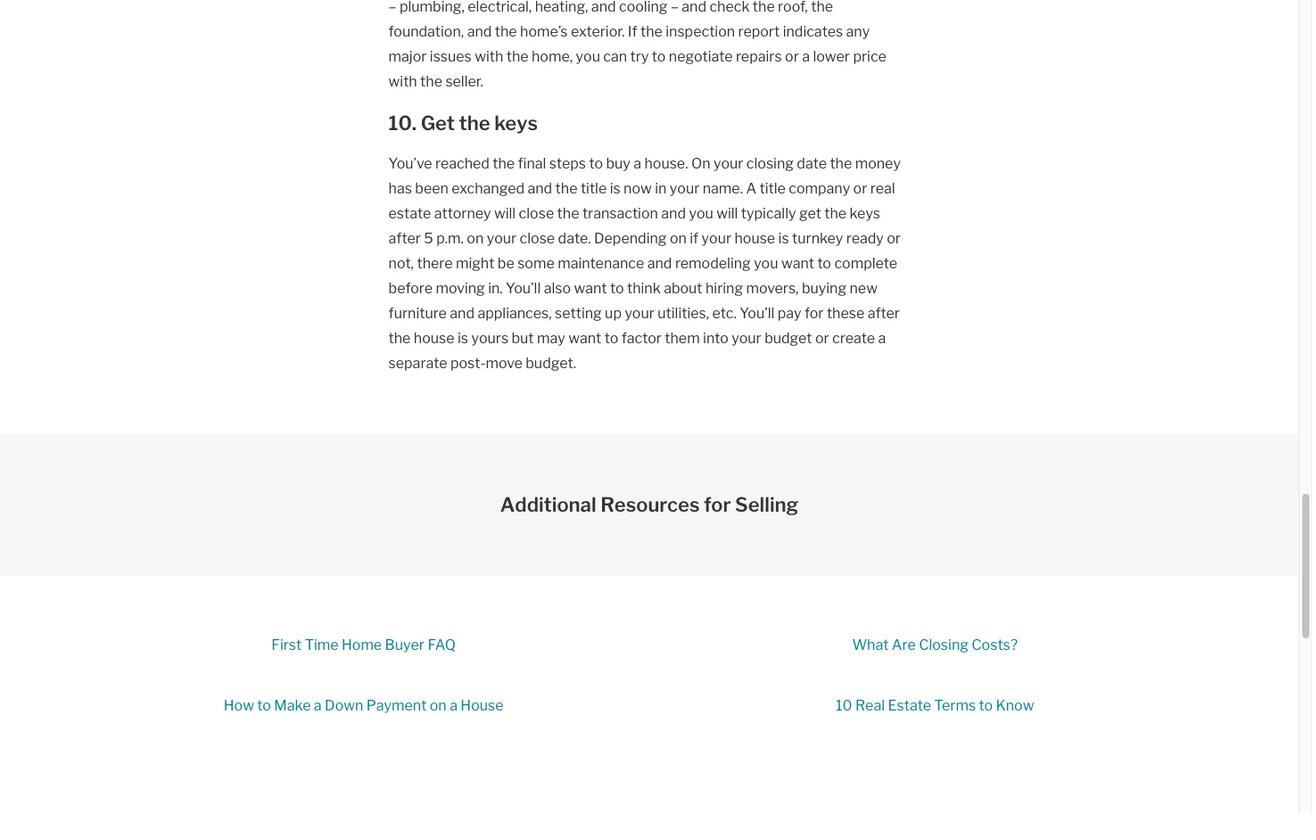 Task type: locate. For each thing, give the bounding box(es) containing it.
movers,
[[746, 280, 799, 297]]

faq
[[428, 637, 456, 654]]

about
[[664, 280, 702, 297]]

2 vertical spatial is
[[458, 330, 468, 347]]

to left the know
[[979, 698, 993, 714]]

or left "create"
[[815, 330, 829, 347]]

real
[[870, 180, 895, 197]]

1 vertical spatial keys
[[850, 205, 880, 222]]

0 horizontal spatial or
[[815, 330, 829, 347]]

1 vertical spatial or
[[887, 230, 901, 247]]

your right if
[[702, 230, 731, 247]]

hiring
[[706, 280, 743, 297]]

estate
[[389, 205, 431, 222]]

5
[[424, 230, 433, 247]]

p.m.
[[436, 230, 464, 247]]

0 vertical spatial for
[[805, 305, 824, 322]]

0 vertical spatial want
[[781, 255, 814, 272]]

to down up
[[604, 330, 618, 347]]

to
[[589, 155, 603, 172], [817, 255, 831, 272], [610, 280, 624, 297], [604, 330, 618, 347], [257, 698, 271, 714], [979, 698, 993, 714]]

after left 5
[[389, 230, 421, 247]]

1 vertical spatial house
[[414, 330, 455, 347]]

final
[[518, 155, 546, 172]]

0 horizontal spatial for
[[704, 493, 731, 516]]

or left real
[[853, 180, 867, 197]]

2 title from the left
[[760, 180, 786, 197]]

will down name.
[[716, 205, 738, 222]]

you'll up appliances,
[[506, 280, 541, 297]]

want down setting
[[568, 330, 601, 347]]

0 vertical spatial you'll
[[506, 280, 541, 297]]

1 horizontal spatial after
[[868, 305, 900, 322]]

0 horizontal spatial you
[[689, 205, 713, 222]]

title down buy
[[581, 180, 607, 197]]

2 vertical spatial want
[[568, 330, 601, 347]]

for right pay
[[805, 305, 824, 322]]

setting
[[555, 305, 602, 322]]

will down exchanged
[[494, 205, 516, 222]]

transaction
[[582, 205, 658, 222]]

budget
[[765, 330, 812, 347]]

you
[[689, 205, 713, 222], [754, 255, 778, 272]]

will
[[494, 205, 516, 222], [716, 205, 738, 222]]

pay
[[778, 305, 802, 322]]

you'll
[[506, 280, 541, 297], [740, 305, 775, 322]]

is down typically
[[778, 230, 789, 247]]

1 title from the left
[[581, 180, 607, 197]]

terms
[[934, 698, 976, 714]]

up
[[605, 305, 622, 322]]

10
[[836, 698, 852, 714]]

house
[[461, 698, 504, 714]]

a
[[746, 180, 756, 197]]

2 horizontal spatial is
[[778, 230, 789, 247]]

estate
[[888, 698, 931, 714]]

house up separate
[[414, 330, 455, 347]]

closing
[[919, 637, 969, 654]]

ready
[[846, 230, 884, 247]]

1 vertical spatial for
[[704, 493, 731, 516]]

to right how at the bottom of page
[[257, 698, 271, 714]]

keys up final
[[494, 112, 538, 135]]

0 horizontal spatial after
[[389, 230, 421, 247]]

money
[[855, 155, 901, 172]]

before
[[389, 280, 433, 297]]

1 horizontal spatial keys
[[850, 205, 880, 222]]

1 horizontal spatial or
[[853, 180, 867, 197]]

also
[[544, 280, 571, 297]]

0 horizontal spatial keys
[[494, 112, 538, 135]]

1 vertical spatial you'll
[[740, 305, 775, 322]]

moving
[[436, 280, 485, 297]]

or
[[853, 180, 867, 197], [887, 230, 901, 247], [815, 330, 829, 347]]

1 horizontal spatial is
[[610, 180, 621, 197]]

your up be at the left top
[[487, 230, 517, 247]]

title right a
[[760, 180, 786, 197]]

0 vertical spatial keys
[[494, 112, 538, 135]]

want
[[781, 255, 814, 272], [574, 280, 607, 297], [568, 330, 601, 347]]

first time home buyer faq link
[[271, 637, 456, 654]]

and
[[528, 180, 552, 197], [661, 205, 686, 222], [647, 255, 672, 272], [450, 305, 475, 322]]

may
[[537, 330, 565, 347]]

depending
[[594, 230, 667, 247]]

on right payment
[[430, 698, 447, 714]]

on up might
[[467, 230, 484, 247]]

keys
[[494, 112, 538, 135], [850, 205, 880, 222]]

2 vertical spatial or
[[815, 330, 829, 347]]

buy
[[606, 155, 630, 172]]

10 real estate terms to know link
[[836, 698, 1034, 714]]

on left if
[[670, 230, 687, 247]]

real
[[855, 698, 885, 714]]

0 horizontal spatial will
[[494, 205, 516, 222]]

turnkey
[[792, 230, 843, 247]]

you up if
[[689, 205, 713, 222]]

0 horizontal spatial title
[[581, 180, 607, 197]]

1 horizontal spatial you'll
[[740, 305, 775, 322]]

factor
[[621, 330, 662, 347]]

utilities,
[[658, 305, 709, 322]]

1 vertical spatial is
[[778, 230, 789, 247]]

for
[[805, 305, 824, 322], [704, 493, 731, 516]]

house down typically
[[735, 230, 775, 247]]

and down the moving
[[450, 305, 475, 322]]

0 vertical spatial you
[[689, 205, 713, 222]]

the
[[459, 112, 490, 135], [493, 155, 515, 172], [830, 155, 852, 172], [555, 180, 578, 197], [557, 205, 579, 222], [824, 205, 847, 222], [389, 330, 411, 347]]

is left now
[[610, 180, 621, 197]]

title
[[581, 180, 607, 197], [760, 180, 786, 197]]

1 horizontal spatial will
[[716, 205, 738, 222]]

1 vertical spatial after
[[868, 305, 900, 322]]

budget.
[[526, 355, 576, 372]]

close
[[519, 205, 554, 222], [520, 230, 555, 247]]

on
[[467, 230, 484, 247], [670, 230, 687, 247], [430, 698, 447, 714]]

how to make a down payment on a house link
[[224, 698, 504, 714]]

to up the buying
[[817, 255, 831, 272]]

a left 'house'
[[450, 698, 458, 714]]

what are closing costs? link
[[852, 637, 1018, 654]]

now
[[624, 180, 652, 197]]

some
[[518, 255, 555, 272]]

after
[[389, 230, 421, 247], [868, 305, 900, 322]]

want down turnkey at the right top
[[781, 255, 814, 272]]

these
[[827, 305, 865, 322]]

get
[[421, 112, 455, 135]]

2 horizontal spatial or
[[887, 230, 901, 247]]

1 horizontal spatial for
[[805, 305, 824, 322]]

etc.
[[712, 305, 737, 322]]

0 horizontal spatial you'll
[[506, 280, 541, 297]]

to left buy
[[589, 155, 603, 172]]

0 vertical spatial after
[[389, 230, 421, 247]]

keys up ready at right
[[850, 205, 880, 222]]

is up post-
[[458, 330, 468, 347]]

separate
[[389, 355, 447, 372]]

1 horizontal spatial you
[[754, 255, 778, 272]]

might
[[456, 255, 495, 272]]

you up the movers,
[[754, 255, 778, 272]]

1 vertical spatial you
[[754, 255, 778, 272]]

keys inside you've reached the final steps to buy a house. on your closing date the money has been exchanged and the title is now in your name. a title company or real estate attorney will close the transaction and you will typically get the keys after 5 p.m. on your close date. depending on if your house is turnkey ready or not, there might be some maintenance and remodeling you want to complete before moving in. you'll also want to think about hiring movers, buying new furniture and appliances, setting up your utilities, etc. you'll pay for these after the house is yours but may want to factor them into your budget or create a separate post-move budget.
[[850, 205, 880, 222]]

or right ready at right
[[887, 230, 901, 247]]

1 horizontal spatial title
[[760, 180, 786, 197]]

house
[[735, 230, 775, 247], [414, 330, 455, 347]]

not,
[[389, 255, 414, 272]]

0 vertical spatial close
[[519, 205, 554, 222]]

for left selling
[[704, 493, 731, 516]]

0 horizontal spatial on
[[430, 698, 447, 714]]

you'll down the movers,
[[740, 305, 775, 322]]

your up factor
[[625, 305, 655, 322]]

0 vertical spatial house
[[735, 230, 775, 247]]

after down "new"
[[868, 305, 900, 322]]

want down maintenance
[[574, 280, 607, 297]]

a
[[634, 155, 641, 172], [878, 330, 886, 347], [314, 698, 322, 714], [450, 698, 458, 714]]



Task type: vqa. For each thing, say whether or not it's contained in the screenshot.
Cities tab
no



Task type: describe. For each thing, give the bounding box(es) containing it.
on
[[691, 155, 710, 172]]

1 horizontal spatial house
[[735, 230, 775, 247]]

into
[[703, 330, 729, 347]]

first time home buyer faq
[[271, 637, 456, 654]]

0 horizontal spatial is
[[458, 330, 468, 347]]

10.
[[389, 112, 417, 135]]

your right into
[[732, 330, 762, 347]]

time
[[305, 637, 339, 654]]

there
[[417, 255, 453, 272]]

make
[[274, 698, 311, 714]]

you've
[[389, 155, 432, 172]]

create
[[832, 330, 875, 347]]

1 vertical spatial close
[[520, 230, 555, 247]]

move
[[486, 355, 523, 372]]

has
[[389, 180, 412, 197]]

first
[[271, 637, 302, 654]]

maintenance
[[558, 255, 644, 272]]

resources
[[600, 493, 700, 516]]

and up think
[[647, 255, 672, 272]]

exchanged
[[452, 180, 525, 197]]

a right buy
[[634, 155, 641, 172]]

if
[[690, 230, 699, 247]]

buyer
[[385, 637, 425, 654]]

what
[[852, 637, 889, 654]]

appliances,
[[478, 305, 552, 322]]

your right in
[[670, 180, 700, 197]]

furniture
[[389, 305, 447, 322]]

10 real estate terms to know
[[836, 698, 1034, 714]]

date.
[[558, 230, 591, 247]]

closing
[[746, 155, 794, 172]]

new
[[850, 280, 878, 297]]

2 will from the left
[[716, 205, 738, 222]]

how
[[224, 698, 254, 714]]

post-
[[450, 355, 486, 372]]

are
[[892, 637, 916, 654]]

1 will from the left
[[494, 205, 516, 222]]

additional resources for selling
[[500, 493, 799, 516]]

be
[[498, 255, 514, 272]]

a right make
[[314, 698, 322, 714]]

10. get the keys
[[389, 112, 538, 135]]

1 horizontal spatial on
[[467, 230, 484, 247]]

1 vertical spatial want
[[574, 280, 607, 297]]

steps
[[549, 155, 586, 172]]

selling
[[735, 493, 799, 516]]

think
[[627, 280, 661, 297]]

complete
[[834, 255, 897, 272]]

how to make a down payment on a house
[[224, 698, 504, 714]]

0 vertical spatial is
[[610, 180, 621, 197]]

been
[[415, 180, 449, 197]]

0 vertical spatial or
[[853, 180, 867, 197]]

down
[[325, 698, 363, 714]]

0 horizontal spatial house
[[414, 330, 455, 347]]

house.
[[644, 155, 688, 172]]

home
[[342, 637, 382, 654]]

for inside you've reached the final steps to buy a house. on your closing date the money has been exchanged and the title is now in your name. a title company or real estate attorney will close the transaction and you will typically get the keys after 5 p.m. on your close date. depending on if your house is turnkey ready or not, there might be some maintenance and remodeling you want to complete before moving in. you'll also want to think about hiring movers, buying new furniture and appliances, setting up your utilities, etc. you'll pay for these after the house is yours but may want to factor them into your budget or create a separate post-move budget.
[[805, 305, 824, 322]]

your up name.
[[714, 155, 743, 172]]

name.
[[703, 180, 743, 197]]

in
[[655, 180, 667, 197]]

a right "create"
[[878, 330, 886, 347]]

get
[[799, 205, 821, 222]]

know
[[996, 698, 1034, 714]]

costs?
[[972, 637, 1018, 654]]

yours
[[471, 330, 509, 347]]

reached
[[435, 155, 490, 172]]

buying
[[802, 280, 847, 297]]

to up up
[[610, 280, 624, 297]]

you've reached the final steps to buy a house. on your closing date the money has been exchanged and the title is now in your name. a title company or real estate attorney will close the transaction and you will typically get the keys after 5 p.m. on your close date. depending on if your house is turnkey ready or not, there might be some maintenance and remodeling you want to complete before moving in. you'll also want to think about hiring movers, buying new furniture and appliances, setting up your utilities, etc. you'll pay for these after the house is yours but may want to factor them into your budget or create a separate post-move budget.
[[389, 155, 901, 372]]

them
[[665, 330, 700, 347]]

2 horizontal spatial on
[[670, 230, 687, 247]]

additional
[[500, 493, 596, 516]]

what are closing costs?
[[852, 637, 1018, 654]]

attorney
[[434, 205, 491, 222]]

payment
[[366, 698, 427, 714]]

and down final
[[528, 180, 552, 197]]

but
[[512, 330, 534, 347]]

typically
[[741, 205, 796, 222]]

and down in
[[661, 205, 686, 222]]

company
[[789, 180, 850, 197]]

remodeling
[[675, 255, 751, 272]]



